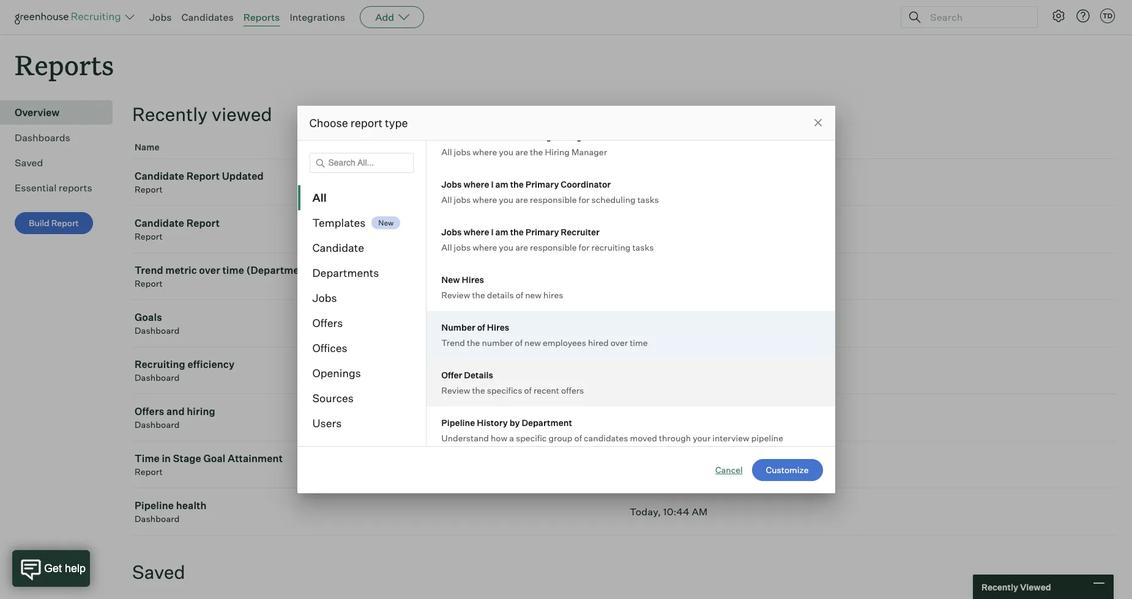 Task type: vqa. For each thing, say whether or not it's contained in the screenshot.
Offer Review
yes



Task type: describe. For each thing, give the bounding box(es) containing it.
offices
[[312, 342, 347, 355]]

jobs where i am the hiring manager all jobs where you are the hiring manager
[[442, 132, 607, 157]]

integrations link
[[290, 11, 345, 23]]

pipeline
[[752, 433, 783, 444]]

department
[[522, 418, 572, 428]]

a
[[509, 433, 514, 444]]

am for manager
[[496, 132, 508, 142]]

build report
[[29, 218, 79, 228]]

openings
[[312, 367, 361, 380]]

today, 10:44 am
[[630, 506, 708, 519]]

of inside pipeline history by department understand how a specific group of candidates moved through your interview pipeline
[[574, 433, 582, 444]]

new inside number of hires trend the number of new employees hired over time
[[525, 338, 541, 348]]

build report button
[[15, 213, 93, 235]]

i for jobs where i am the hiring manager
[[491, 132, 494, 142]]

reports
[[59, 182, 92, 194]]

0 vertical spatial manager
[[553, 132, 590, 142]]

over inside number of hires trend the number of new employees hired over time
[[611, 338, 628, 348]]

offers for offers
[[312, 316, 343, 330]]

hires inside new hires review the details of new hires
[[462, 275, 484, 285]]

td button
[[1098, 6, 1118, 26]]

today, 12:24 pm
[[630, 318, 706, 330]]

essential reports link
[[15, 181, 108, 195]]

goal
[[203, 453, 226, 465]]

specific
[[516, 433, 547, 444]]

how
[[491, 433, 508, 444]]

goals
[[135, 312, 162, 324]]

recently viewed
[[982, 582, 1051, 593]]

you for recruiter
[[499, 242, 514, 253]]

report inside trend metric over time (department) report
[[135, 279, 163, 289]]

10:44
[[663, 506, 690, 519]]

users
[[312, 417, 342, 430]]

responsible for coordinator
[[530, 195, 577, 205]]

offer
[[442, 370, 462, 381]]

recent
[[534, 386, 559, 396]]

jobs for all jobs where you are responsible for scheduling tasks
[[454, 195, 471, 205]]

goals dashboard
[[135, 312, 180, 336]]

am for coordinator
[[496, 179, 508, 190]]

new for new
[[378, 218, 394, 228]]

choose report type
[[309, 116, 408, 130]]

overview
[[15, 107, 60, 119]]

of inside offer details review the specifics of recent offers
[[524, 386, 532, 396]]

the inside number of hires trend the number of new employees hired over time
[[467, 338, 480, 348]]

dashboard inside offers and hiring dashboard
[[135, 420, 180, 430]]

interview
[[713, 433, 750, 444]]

time inside number of hires trend the number of new employees hired over time
[[630, 338, 648, 348]]

recruiting
[[592, 242, 631, 253]]

sources
[[312, 392, 354, 405]]

1 vertical spatial saved
[[132, 561, 185, 584]]

of up the number
[[477, 323, 485, 333]]

candidate report report
[[135, 217, 220, 242]]

candidates
[[181, 11, 234, 23]]

cancel link
[[716, 465, 743, 477]]

by
[[510, 418, 520, 428]]

greenhouse recruiting image
[[15, 10, 125, 24]]

metric
[[165, 265, 197, 277]]

time
[[135, 453, 160, 465]]

choose
[[309, 116, 348, 130]]

recruiter
[[561, 227, 600, 237]]

specifics
[[487, 386, 522, 396]]

offers and hiring dashboard
[[135, 406, 215, 430]]

dashboard inside pipeline health dashboard
[[135, 514, 180, 525]]

offer details review the specifics of recent offers
[[442, 370, 584, 396]]

pipeline health dashboard
[[135, 500, 207, 525]]

overview link
[[15, 105, 108, 120]]

candidate for candidate report updated report
[[135, 170, 184, 183]]

name
[[135, 142, 160, 153]]

1 vertical spatial manager
[[572, 147, 607, 157]]

12:24
[[663, 318, 688, 330]]

number
[[442, 323, 475, 333]]

integrations
[[290, 11, 345, 23]]

time inside trend metric over time (department) report
[[222, 265, 244, 277]]

saved link
[[15, 156, 108, 170]]

(department)
[[246, 265, 314, 277]]

are for coordinator
[[515, 195, 528, 205]]

essential reports
[[15, 182, 92, 194]]

over inside trend metric over time (department) report
[[199, 265, 220, 277]]

jobs where i am the primary recruiter all jobs where you are responsible for recruiting tasks
[[442, 227, 654, 253]]

you for coordinator
[[499, 195, 514, 205]]

td button
[[1101, 9, 1115, 23]]

type
[[385, 116, 408, 130]]

offers
[[561, 386, 584, 396]]

attainment
[[228, 453, 283, 465]]

recruiting
[[135, 359, 185, 371]]

report inside time in stage goal attainment report
[[135, 467, 163, 478]]

details
[[487, 290, 514, 301]]

departments
[[312, 266, 379, 280]]

offers for offers and hiring dashboard
[[135, 406, 164, 418]]

am
[[692, 506, 708, 519]]

jobs for jobs where i am the primary coordinator
[[442, 179, 462, 190]]

add
[[375, 11, 394, 23]]

hires
[[544, 290, 563, 301]]

pipeline for pipeline health
[[135, 500, 174, 512]]

candidate for candidate
[[312, 241, 364, 255]]

the inside offer details review the specifics of recent offers
[[472, 386, 485, 396]]

Search text field
[[927, 8, 1026, 26]]

all for jobs where i am the hiring manager all jobs where you are the hiring manager
[[442, 147, 452, 157]]

1 dashboard from the top
[[135, 326, 180, 336]]

primary for coordinator
[[526, 179, 559, 190]]



Task type: locate. For each thing, give the bounding box(es) containing it.
review inside offer details review the specifics of recent offers
[[442, 386, 470, 396]]

2 vertical spatial candidate
[[312, 241, 364, 255]]

dashboards link
[[15, 130, 108, 145]]

configure image
[[1052, 9, 1066, 23]]

1 today, from the top
[[630, 318, 661, 330]]

build
[[29, 218, 49, 228]]

time in stage goal attainment report
[[135, 453, 283, 478]]

offers left and
[[135, 406, 164, 418]]

1 vertical spatial jobs
[[454, 195, 471, 205]]

time down "today, 12:24 pm"
[[630, 338, 648, 348]]

are up jobs where i am the primary coordinator all jobs where you are responsible for scheduling tasks
[[515, 147, 528, 157]]

0 vertical spatial for
[[579, 195, 590, 205]]

responsible inside jobs where i am the primary recruiter all jobs where you are responsible for recruiting tasks
[[530, 242, 577, 253]]

jobs where i am the primary coordinator all jobs where you are responsible for scheduling tasks
[[442, 179, 659, 205]]

number
[[482, 338, 513, 348]]

jobs inside jobs where i am the primary coordinator all jobs where you are responsible for scheduling tasks
[[442, 179, 462, 190]]

of inside new hires review the details of new hires
[[516, 290, 523, 301]]

candidate
[[135, 170, 184, 183], [135, 217, 184, 230], [312, 241, 364, 255]]

2 vertical spatial am
[[496, 227, 508, 237]]

trend left metric
[[135, 265, 163, 277]]

through
[[659, 433, 691, 444]]

jobs inside 'jobs where i am the hiring manager all jobs where you are the hiring manager'
[[442, 132, 462, 142]]

review for new
[[442, 290, 470, 301]]

2 dashboard from the top
[[135, 373, 180, 383]]

0 horizontal spatial saved
[[15, 157, 43, 169]]

responsible down coordinator
[[530, 195, 577, 205]]

0 vertical spatial reports
[[243, 11, 280, 23]]

hires
[[462, 275, 484, 285], [487, 323, 509, 333]]

are up jobs where i am the primary recruiter all jobs where you are responsible for recruiting tasks
[[515, 195, 528, 205]]

updated
[[222, 170, 264, 183]]

0 horizontal spatial offers
[[135, 406, 164, 418]]

0 vertical spatial offers
[[312, 316, 343, 330]]

tasks inside jobs where i am the primary coordinator all jobs where you are responsible for scheduling tasks
[[638, 195, 659, 205]]

1 vertical spatial you
[[499, 195, 514, 205]]

you inside 'jobs where i am the hiring manager all jobs where you are the hiring manager'
[[499, 147, 514, 157]]

new
[[378, 218, 394, 228], [442, 275, 460, 285]]

candidate down name
[[135, 170, 184, 183]]

candidate inside the choose report type dialog
[[312, 241, 364, 255]]

you up jobs where i am the primary recruiter all jobs where you are responsible for recruiting tasks
[[499, 195, 514, 205]]

dashboard
[[135, 326, 180, 336], [135, 373, 180, 383], [135, 420, 180, 430], [135, 514, 180, 525]]

time
[[222, 265, 244, 277], [630, 338, 648, 348]]

history
[[477, 418, 508, 428]]

you up new hires review the details of new hires
[[499, 242, 514, 253]]

1 vertical spatial review
[[442, 386, 470, 396]]

dashboard down goals
[[135, 326, 180, 336]]

tasks inside jobs where i am the primary recruiter all jobs where you are responsible for recruiting tasks
[[633, 242, 654, 253]]

primary left recruiter
[[526, 227, 559, 237]]

0 vertical spatial pipeline
[[442, 418, 475, 428]]

1 vertical spatial tasks
[[633, 242, 654, 253]]

of left recent in the left of the page
[[524, 386, 532, 396]]

0 vertical spatial saved
[[15, 157, 43, 169]]

all
[[442, 147, 452, 157], [312, 191, 327, 204], [442, 195, 452, 205], [442, 242, 452, 253]]

reports
[[243, 11, 280, 23], [15, 47, 114, 83]]

2 i from the top
[[491, 179, 494, 190]]

recruiting efficiency dashboard
[[135, 359, 235, 383]]

pipeline history by department understand how a specific group of candidates moved through your interview pipeline
[[442, 418, 783, 444]]

recently viewed
[[132, 103, 272, 126]]

offers inside offers and hiring dashboard
[[135, 406, 164, 418]]

are for manager
[[515, 147, 528, 157]]

new hires review the details of new hires
[[442, 275, 563, 301]]

pipeline
[[442, 418, 475, 428], [135, 500, 174, 512]]

primary inside jobs where i am the primary coordinator all jobs where you are responsible for scheduling tasks
[[526, 179, 559, 190]]

0 vertical spatial tasks
[[638, 195, 659, 205]]

pipeline inside pipeline history by department understand how a specific group of candidates moved through your interview pipeline
[[442, 418, 475, 428]]

time left (department)
[[222, 265, 244, 277]]

0 vertical spatial i
[[491, 132, 494, 142]]

responsible inside jobs where i am the primary coordinator all jobs where you are responsible for scheduling tasks
[[530, 195, 577, 205]]

am inside 'jobs where i am the hiring manager all jobs where you are the hiring manager'
[[496, 132, 508, 142]]

essential
[[15, 182, 57, 194]]

3 i from the top
[[491, 227, 494, 237]]

2 jobs from the top
[[454, 195, 471, 205]]

candidate for candidate report report
[[135, 217, 184, 230]]

primary for recruiter
[[526, 227, 559, 237]]

all for jobs where i am the primary coordinator all jobs where you are responsible for scheduling tasks
[[442, 195, 452, 205]]

for inside jobs where i am the primary coordinator all jobs where you are responsible for scheduling tasks
[[579, 195, 590, 205]]

today, left 12:24 on the bottom of page
[[630, 318, 661, 330]]

1 horizontal spatial hires
[[487, 323, 509, 333]]

0 vertical spatial today,
[[630, 318, 661, 330]]

of right details
[[516, 290, 523, 301]]

of right the group
[[574, 433, 582, 444]]

hires inside number of hires trend the number of new employees hired over time
[[487, 323, 509, 333]]

new inside new hires review the details of new hires
[[525, 290, 542, 301]]

candidate down templates on the top
[[312, 241, 364, 255]]

1 vertical spatial i
[[491, 179, 494, 190]]

1 are from the top
[[515, 147, 528, 157]]

0 horizontal spatial recently
[[132, 103, 208, 126]]

i inside 'jobs where i am the hiring manager all jobs where you are the hiring manager'
[[491, 132, 494, 142]]

responsible
[[530, 195, 577, 205], [530, 242, 577, 253]]

0 vertical spatial primary
[[526, 179, 559, 190]]

pipeline inside pipeline health dashboard
[[135, 500, 174, 512]]

1 vertical spatial pipeline
[[135, 500, 174, 512]]

3 jobs from the top
[[454, 242, 471, 253]]

the
[[510, 132, 524, 142], [530, 147, 543, 157], [510, 179, 524, 190], [510, 227, 524, 237], [472, 290, 485, 301], [467, 338, 480, 348], [472, 386, 485, 396]]

health
[[176, 500, 207, 512]]

review down offer
[[442, 386, 470, 396]]

efficiency
[[188, 359, 235, 371]]

templates
[[312, 216, 366, 230]]

for
[[579, 195, 590, 205], [579, 242, 590, 253]]

new left 'hires' in the left of the page
[[525, 290, 542, 301]]

am for recruiter
[[496, 227, 508, 237]]

0 vertical spatial you
[[499, 147, 514, 157]]

0 vertical spatial trend
[[135, 265, 163, 277]]

reports down greenhouse recruiting image
[[15, 47, 114, 83]]

i for jobs where i am the primary coordinator
[[491, 179, 494, 190]]

1 for from the top
[[579, 195, 590, 205]]

1 horizontal spatial pipeline
[[442, 418, 475, 428]]

1 vertical spatial for
[[579, 242, 590, 253]]

1 vertical spatial are
[[515, 195, 528, 205]]

2 are from the top
[[515, 195, 528, 205]]

tasks for all jobs where you are responsible for recruiting tasks
[[633, 242, 654, 253]]

candidates link
[[181, 11, 234, 23]]

1 horizontal spatial reports
[[243, 11, 280, 23]]

2 vertical spatial i
[[491, 227, 494, 237]]

hired
[[588, 338, 609, 348]]

today, left 10:44
[[630, 506, 661, 519]]

jobs for all jobs where you are responsible for recruiting tasks
[[454, 242, 471, 253]]

0 horizontal spatial hires
[[462, 275, 484, 285]]

jobs for jobs where i am the hiring manager
[[442, 132, 462, 142]]

for inside jobs where i am the primary recruiter all jobs where you are responsible for recruiting tasks
[[579, 242, 590, 253]]

jobs for all jobs where you are the hiring manager
[[454, 147, 471, 157]]

primary inside jobs where i am the primary recruiter all jobs where you are responsible for recruiting tasks
[[526, 227, 559, 237]]

0 vertical spatial responsible
[[530, 195, 577, 205]]

0 horizontal spatial pipeline
[[135, 500, 174, 512]]

new for new hires review the details of new hires
[[442, 275, 460, 285]]

trend metric over time (department) report
[[135, 265, 314, 289]]

pipeline left the health
[[135, 500, 174, 512]]

number of hires trend the number of new employees hired over time
[[442, 323, 648, 348]]

1 horizontal spatial saved
[[132, 561, 185, 584]]

am
[[496, 132, 508, 142], [496, 179, 508, 190], [496, 227, 508, 237]]

2 for from the top
[[579, 242, 590, 253]]

0 horizontal spatial over
[[199, 265, 220, 277]]

dashboard down and
[[135, 420, 180, 430]]

trend
[[135, 265, 163, 277], [442, 338, 465, 348]]

primary left coordinator
[[526, 179, 559, 190]]

jobs inside 'jobs where i am the hiring manager all jobs where you are the hiring manager'
[[454, 147, 471, 157]]

recently
[[132, 103, 208, 126], [982, 582, 1019, 593]]

jobs inside jobs where i am the primary recruiter all jobs where you are responsible for recruiting tasks
[[454, 242, 471, 253]]

new up number
[[442, 275, 460, 285]]

1 horizontal spatial offers
[[312, 316, 343, 330]]

offers
[[312, 316, 343, 330], [135, 406, 164, 418]]

tasks right scheduling
[[638, 195, 659, 205]]

trend down number
[[442, 338, 465, 348]]

jobs inside jobs where i am the primary coordinator all jobs where you are responsible for scheduling tasks
[[454, 195, 471, 205]]

jobs
[[454, 147, 471, 157], [454, 195, 471, 205], [454, 242, 471, 253]]

1 vertical spatial am
[[496, 179, 508, 190]]

details
[[464, 370, 493, 381]]

pipeline up understand on the bottom of the page
[[442, 418, 475, 428]]

1 horizontal spatial new
[[442, 275, 460, 285]]

you inside jobs where i am the primary coordinator all jobs where you are responsible for scheduling tasks
[[499, 195, 514, 205]]

hires up number
[[462, 275, 484, 285]]

add button
[[360, 6, 424, 28]]

of right the number
[[515, 338, 523, 348]]

i for jobs where i am the primary recruiter
[[491, 227, 494, 237]]

customize button
[[752, 460, 823, 482]]

0 horizontal spatial reports
[[15, 47, 114, 83]]

hires up the number
[[487, 323, 509, 333]]

today, for today, 12:24 pm
[[630, 318, 661, 330]]

Search All... text field
[[309, 153, 414, 173]]

new inside new hires review the details of new hires
[[442, 275, 460, 285]]

1 vertical spatial today,
[[630, 506, 661, 519]]

are for recruiter
[[515, 242, 528, 253]]

i inside jobs where i am the primary coordinator all jobs where you are responsible for scheduling tasks
[[491, 179, 494, 190]]

are inside jobs where i am the primary coordinator all jobs where you are responsible for scheduling tasks
[[515, 195, 528, 205]]

2 primary from the top
[[526, 227, 559, 237]]

1 vertical spatial new
[[525, 338, 541, 348]]

2 you from the top
[[499, 195, 514, 205]]

1 i from the top
[[491, 132, 494, 142]]

all inside 'jobs where i am the hiring manager all jobs where you are the hiring manager'
[[442, 147, 452, 157]]

1 horizontal spatial recently
[[982, 582, 1019, 593]]

1 vertical spatial over
[[611, 338, 628, 348]]

your
[[693, 433, 711, 444]]

stage
[[173, 453, 201, 465]]

new right templates on the top
[[378, 218, 394, 228]]

0 vertical spatial over
[[199, 265, 220, 277]]

for for scheduling
[[579, 195, 590, 205]]

the inside new hires review the details of new hires
[[472, 290, 485, 301]]

1 vertical spatial primary
[[526, 227, 559, 237]]

viewed
[[1020, 582, 1051, 593]]

3 are from the top
[[515, 242, 528, 253]]

over right metric
[[199, 265, 220, 277]]

1 vertical spatial hires
[[487, 323, 509, 333]]

4 dashboard from the top
[[135, 514, 180, 525]]

1 vertical spatial trend
[[442, 338, 465, 348]]

are inside 'jobs where i am the hiring manager all jobs where you are the hiring manager'
[[515, 147, 528, 157]]

the inside jobs where i am the primary coordinator all jobs where you are responsible for scheduling tasks
[[510, 179, 524, 190]]

1 horizontal spatial time
[[630, 338, 648, 348]]

2 review from the top
[[442, 386, 470, 396]]

0 horizontal spatial new
[[378, 218, 394, 228]]

coordinator
[[561, 179, 611, 190]]

offers inside the choose report type dialog
[[312, 316, 343, 330]]

group
[[549, 433, 573, 444]]

trend inside number of hires trend the number of new employees hired over time
[[442, 338, 465, 348]]

tasks for all jobs where you are responsible for scheduling tasks
[[638, 195, 659, 205]]

in
[[162, 453, 171, 465]]

hiring
[[526, 132, 552, 142], [545, 147, 570, 157]]

2 vertical spatial you
[[499, 242, 514, 253]]

0 vertical spatial recently
[[132, 103, 208, 126]]

responsible down recruiter
[[530, 242, 577, 253]]

the inside jobs where i am the primary recruiter all jobs where you are responsible for recruiting tasks
[[510, 227, 524, 237]]

recently for recently viewed
[[132, 103, 208, 126]]

recently left viewed
[[982, 582, 1019, 593]]

jobs
[[149, 11, 172, 23], [442, 132, 462, 142], [442, 179, 462, 190], [442, 227, 462, 237], [312, 291, 337, 305]]

dashboard inside the recruiting efficiency dashboard
[[135, 373, 180, 383]]

you inside jobs where i am the primary recruiter all jobs where you are responsible for recruiting tasks
[[499, 242, 514, 253]]

candidate report updated report
[[135, 170, 264, 195]]

0 vertical spatial are
[[515, 147, 528, 157]]

responsible for recruiter
[[530, 242, 577, 253]]

0 vertical spatial review
[[442, 290, 470, 301]]

reports link
[[243, 11, 280, 23]]

1 responsible from the top
[[530, 195, 577, 205]]

pm
[[690, 318, 706, 330]]

2 vertical spatial are
[[515, 242, 528, 253]]

customize
[[766, 465, 809, 476]]

jobs for jobs where i am the primary recruiter
[[442, 227, 462, 237]]

3 am from the top
[[496, 227, 508, 237]]

1 vertical spatial time
[[630, 338, 648, 348]]

of
[[516, 290, 523, 301], [477, 323, 485, 333], [515, 338, 523, 348], [524, 386, 532, 396], [574, 433, 582, 444]]

today, for today, 10:44 am
[[630, 506, 661, 519]]

review inside new hires review the details of new hires
[[442, 290, 470, 301]]

1 horizontal spatial trend
[[442, 338, 465, 348]]

for down recruiter
[[579, 242, 590, 253]]

2 responsible from the top
[[530, 242, 577, 253]]

recently for recently viewed
[[982, 582, 1019, 593]]

you
[[499, 147, 514, 157], [499, 195, 514, 205], [499, 242, 514, 253]]

1 vertical spatial candidate
[[135, 217, 184, 230]]

are
[[515, 147, 528, 157], [515, 195, 528, 205], [515, 242, 528, 253]]

1 vertical spatial offers
[[135, 406, 164, 418]]

offers up the offices
[[312, 316, 343, 330]]

review
[[442, 290, 470, 301], [442, 386, 470, 396]]

candidates
[[584, 433, 628, 444]]

0 vertical spatial new
[[378, 218, 394, 228]]

report
[[351, 116, 383, 130]]

i inside jobs where i am the primary recruiter all jobs where you are responsible for recruiting tasks
[[491, 227, 494, 237]]

employees
[[543, 338, 586, 348]]

jobs link
[[149, 11, 172, 23]]

1 horizontal spatial over
[[611, 338, 628, 348]]

am inside jobs where i am the primary recruiter all jobs where you are responsible for recruiting tasks
[[496, 227, 508, 237]]

0 vertical spatial candidate
[[135, 170, 184, 183]]

jobs inside jobs where i am the primary recruiter all jobs where you are responsible for recruiting tasks
[[442, 227, 462, 237]]

report inside "button"
[[51, 218, 79, 228]]

3 you from the top
[[499, 242, 514, 253]]

trend inside trend metric over time (department) report
[[135, 265, 163, 277]]

3 dashboard from the top
[[135, 420, 180, 430]]

0 horizontal spatial time
[[222, 265, 244, 277]]

today,
[[630, 318, 661, 330], [630, 506, 661, 519]]

new left "employees"
[[525, 338, 541, 348]]

0 horizontal spatial trend
[[135, 265, 163, 277]]

all for jobs where i am the primary recruiter all jobs where you are responsible for recruiting tasks
[[442, 242, 452, 253]]

recently up name
[[132, 103, 208, 126]]

candidate inside the candidate report updated report
[[135, 170, 184, 183]]

pipeline for pipeline history by department
[[442, 418, 475, 428]]

2 vertical spatial jobs
[[454, 242, 471, 253]]

candidate inside candidate report report
[[135, 217, 184, 230]]

new
[[525, 290, 542, 301], [525, 338, 541, 348]]

1 vertical spatial responsible
[[530, 242, 577, 253]]

1 you from the top
[[499, 147, 514, 157]]

1 review from the top
[[442, 290, 470, 301]]

1 am from the top
[[496, 132, 508, 142]]

are inside jobs where i am the primary recruiter all jobs where you are responsible for recruiting tasks
[[515, 242, 528, 253]]

0 vertical spatial time
[[222, 265, 244, 277]]

cancel
[[716, 465, 743, 476]]

all inside jobs where i am the primary coordinator all jobs where you are responsible for scheduling tasks
[[442, 195, 452, 205]]

am inside jobs where i am the primary coordinator all jobs where you are responsible for scheduling tasks
[[496, 179, 508, 190]]

hiring
[[187, 406, 215, 418]]

tasks right recruiting
[[633, 242, 654, 253]]

1 primary from the top
[[526, 179, 559, 190]]

2 today, from the top
[[630, 506, 661, 519]]

tasks
[[638, 195, 659, 205], [633, 242, 654, 253]]

scheduling
[[592, 195, 636, 205]]

0 vertical spatial hires
[[462, 275, 484, 285]]

1 vertical spatial recently
[[982, 582, 1019, 593]]

all inside jobs where i am the primary recruiter all jobs where you are responsible for recruiting tasks
[[442, 242, 452, 253]]

dashboard down recruiting
[[135, 373, 180, 383]]

1 vertical spatial new
[[442, 275, 460, 285]]

choose report type dialog
[[297, 106, 835, 494]]

2 am from the top
[[496, 179, 508, 190]]

candidate up metric
[[135, 217, 184, 230]]

0 vertical spatial hiring
[[526, 132, 552, 142]]

for down coordinator
[[579, 195, 590, 205]]

and
[[166, 406, 185, 418]]

viewed
[[212, 103, 272, 126]]

1 vertical spatial hiring
[[545, 147, 570, 157]]

0 vertical spatial am
[[496, 132, 508, 142]]

reports right candidates at the left top of page
[[243, 11, 280, 23]]

0 vertical spatial jobs
[[454, 147, 471, 157]]

you up jobs where i am the primary coordinator all jobs where you are responsible for scheduling tasks
[[499, 147, 514, 157]]

td
[[1103, 12, 1113, 20]]

understand
[[442, 433, 489, 444]]

0 vertical spatial new
[[525, 290, 542, 301]]

dashboard down the health
[[135, 514, 180, 525]]

for for recruiting
[[579, 242, 590, 253]]

manager
[[553, 132, 590, 142], [572, 147, 607, 157]]

dashboards
[[15, 132, 70, 144]]

review for offer
[[442, 386, 470, 396]]

1 jobs from the top
[[454, 147, 471, 157]]

you for manager
[[499, 147, 514, 157]]

review up number
[[442, 290, 470, 301]]

are up new hires review the details of new hires
[[515, 242, 528, 253]]

1 vertical spatial reports
[[15, 47, 114, 83]]

over right "hired"
[[611, 338, 628, 348]]



